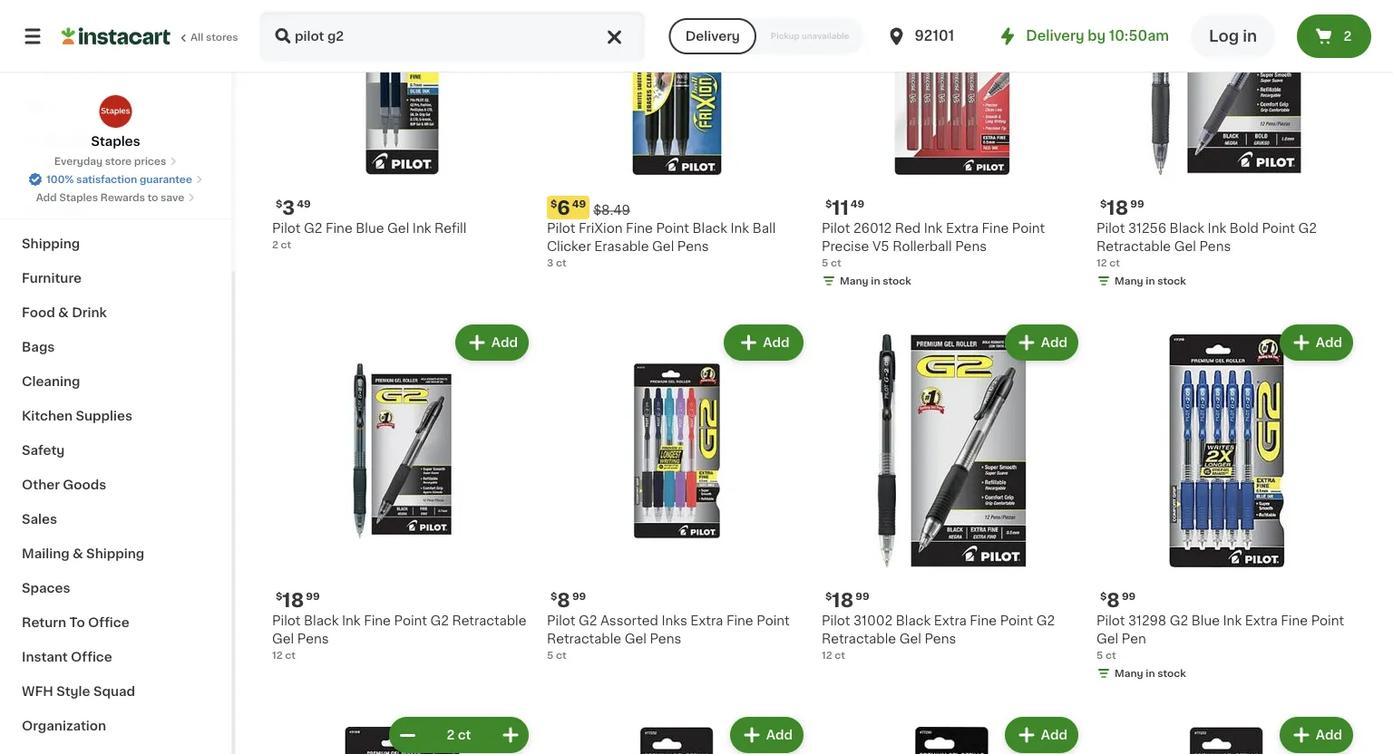 Task type: locate. For each thing, give the bounding box(es) containing it.
food
[[22, 307, 55, 319]]

stock down 31298
[[1158, 669, 1186, 679]]

&
[[58, 307, 69, 319], [73, 548, 83, 561]]

12 inside pilot 31002 black extra fine point g2 retractable gel pens 12 ct
[[822, 651, 832, 661]]

0 vertical spatial &
[[58, 307, 69, 319]]

return to office
[[22, 617, 129, 629]]

add button
[[457, 327, 527, 359], [731, 327, 802, 359], [1007, 327, 1077, 359], [1281, 327, 1351, 359], [732, 719, 802, 752], [1007, 719, 1077, 752], [1281, 719, 1351, 752]]

in down pen
[[1146, 669, 1155, 679]]

$ for pilot g2 fine blue gel ink refill
[[276, 199, 282, 209]]

supplies down everyday store prices
[[70, 169, 127, 181]]

wfh
[[22, 686, 53, 698]]

supplies for printer supplies
[[69, 134, 126, 147]]

satisfaction
[[76, 175, 137, 185]]

goods
[[63, 479, 106, 492]]

staples
[[91, 135, 140, 148], [59, 193, 98, 203]]

2 horizontal spatial 2
[[1344, 30, 1352, 43]]

100% satisfaction guarantee
[[46, 175, 192, 185]]

in right log
[[1243, 29, 1257, 44]]

office up wfh style squad
[[71, 651, 112, 664]]

staples up electronics
[[59, 193, 98, 203]]

office right to
[[88, 617, 129, 629]]

0 horizontal spatial 5
[[547, 651, 554, 661]]

2 $ 8 99 from the left
[[1100, 591, 1136, 610]]

49 inside $ 11 49
[[851, 199, 865, 209]]

stock for 11
[[883, 276, 911, 286]]

in
[[1243, 29, 1257, 44], [871, 276, 880, 286], [1146, 276, 1155, 286], [1146, 669, 1155, 679]]

gel inside pilot 31002 black extra fine point g2 retractable gel pens 12 ct
[[899, 633, 921, 646]]

retractable for 31002
[[822, 633, 896, 646]]

pilot for pilot g2 assorted inks extra fine point retractable gel pens 5 ct
[[547, 615, 575, 628]]

delivery for delivery
[[685, 30, 740, 43]]

2 8 from the left
[[1107, 591, 1120, 610]]

delivery inside delivery by 10:50am link
[[1026, 29, 1085, 43]]

extra inside pilot 31002 black extra fine point g2 retractable gel pens 12 ct
[[934, 615, 967, 628]]

fine inside pilot g2 assorted inks extra fine point retractable gel pens 5 ct
[[726, 615, 753, 628]]

organization
[[22, 720, 106, 733]]

delivery inside button
[[685, 30, 740, 43]]

fine inside pilot 31002 black extra fine point g2 retractable gel pens 12 ct
[[970, 615, 997, 628]]

to
[[69, 617, 85, 629]]

fine inside 'pilot frixion fine point black ink ball clicker erasable gel pens 3 ct'
[[626, 222, 653, 235]]

many for 18
[[1115, 276, 1143, 286]]

stock for 18
[[1158, 276, 1186, 286]]

many in stock down pen
[[1115, 669, 1186, 679]]

rewards
[[100, 193, 145, 203]]

0 horizontal spatial $ 8 99
[[551, 591, 586, 610]]

49 right 6
[[572, 199, 586, 209]]

12 inside pilot black ink fine point g2 retractable gel pens 12 ct
[[272, 651, 283, 661]]

mailing & shipping
[[22, 548, 144, 561]]

ct inside pilot 26012 red ink extra fine point precise v5 rollerball pens 5 ct
[[831, 258, 841, 268]]

blue right 31298
[[1192, 615, 1220, 628]]

$ 6 49
[[551, 198, 586, 217]]

0 horizontal spatial 12
[[272, 651, 283, 661]]

kitchen
[[22, 410, 73, 423]]

100% satisfaction guarantee button
[[28, 169, 203, 187]]

ct inside pilot 31256 black ink bold point g2 retractable gel pens 12 ct
[[1110, 258, 1120, 268]]

49 for 3
[[297, 199, 311, 209]]

1 8 from the left
[[557, 591, 570, 610]]

& right mailing on the left of the page
[[73, 548, 83, 561]]

$ 18 99
[[1100, 198, 1144, 217], [276, 591, 320, 610], [825, 591, 869, 610]]

ct inside pilot g2 assorted inks extra fine point retractable gel pens 5 ct
[[556, 651, 567, 661]]

1 horizontal spatial 49
[[572, 199, 586, 209]]

$ for pilot 31002 black extra fine point g2 retractable gel pens
[[825, 592, 832, 602]]

pens inside pilot 31002 black extra fine point g2 retractable gel pens 12 ct
[[925, 633, 956, 646]]

other
[[22, 479, 60, 492]]

pilot inside pilot 31298 g2 blue ink extra fine point gel pen 5 ct
[[1097, 615, 1125, 628]]

staples up everyday store prices link
[[91, 135, 140, 148]]

blue left refill
[[356, 222, 384, 235]]

1 horizontal spatial 5
[[822, 258, 828, 268]]

product group
[[272, 321, 532, 663], [547, 321, 807, 663], [822, 321, 1082, 663], [1097, 321, 1357, 685], [272, 714, 532, 755], [547, 714, 807, 755], [822, 714, 1082, 755], [1097, 714, 1357, 755]]

many for 8
[[1115, 669, 1143, 679]]

other goods
[[22, 479, 106, 492]]

$ inside $ 3 49
[[276, 199, 282, 209]]

0 horizontal spatial 49
[[297, 199, 311, 209]]

49 inside $ 6 49
[[572, 199, 586, 209]]

point inside pilot 31256 black ink bold point g2 retractable gel pens 12 ct
[[1262, 222, 1295, 235]]

spaces link
[[11, 571, 220, 606]]

$6.49 original price: $8.49 element
[[547, 196, 807, 220]]

3
[[282, 198, 295, 217], [547, 258, 554, 268]]

12 for 31256
[[1097, 258, 1107, 268]]

blue inside pilot 31298 g2 blue ink extra fine point gel pen 5 ct
[[1192, 615, 1220, 628]]

ct inside 'pilot frixion fine point black ink ball clicker erasable gel pens 3 ct'
[[556, 258, 566, 268]]

100%
[[46, 175, 74, 185]]

0 horizontal spatial delivery
[[685, 30, 740, 43]]

99 for pilot black ink fine point g2 retractable gel pens
[[306, 592, 320, 602]]

shipping down sales link
[[86, 548, 144, 561]]

many down 31256
[[1115, 276, 1143, 286]]

$ inside $ 11 49
[[825, 199, 832, 209]]

everyday store prices
[[54, 156, 166, 166]]

49 right 11
[[851, 199, 865, 209]]

3 down clicker
[[547, 258, 554, 268]]

5 inside pilot 26012 red ink extra fine point precise v5 rollerball pens 5 ct
[[822, 258, 828, 268]]

1 vertical spatial &
[[73, 548, 83, 561]]

$ for pilot 26012 red ink extra fine point precise v5 rollerball pens
[[825, 199, 832, 209]]

0 horizontal spatial 2
[[272, 240, 278, 250]]

pilot 31256 black ink bold point g2 retractable gel pens 12 ct
[[1097, 222, 1317, 268]]

gel inside 'pilot frixion fine point black ink ball clicker erasable gel pens 3 ct'
[[652, 240, 674, 253]]

pilot inside 'pilot frixion fine point black ink ball clicker erasable gel pens 3 ct'
[[547, 222, 575, 235]]

shipping
[[22, 238, 80, 250], [86, 548, 144, 561]]

ink
[[413, 222, 431, 235], [731, 222, 749, 235], [924, 222, 943, 235], [1208, 222, 1227, 235], [342, 615, 361, 628], [1223, 615, 1242, 628]]

shipping up furniture
[[22, 238, 80, 250]]

0 vertical spatial shipping
[[22, 238, 80, 250]]

increment quantity of pilot g2 black ink ultra fine point gel pens image
[[500, 725, 522, 746]]

1 vertical spatial shipping
[[86, 548, 144, 561]]

2 for 2 ct
[[447, 729, 455, 742]]

0 horizontal spatial blue
[[356, 222, 384, 235]]

supplies up the safety link
[[76, 410, 132, 423]]

& for drink
[[58, 307, 69, 319]]

mailing
[[22, 548, 70, 561]]

gel
[[387, 222, 409, 235], [652, 240, 674, 253], [1174, 240, 1196, 253], [272, 633, 294, 646], [625, 633, 647, 646], [899, 633, 921, 646], [1097, 633, 1119, 646]]

2 horizontal spatial 5
[[1097, 651, 1103, 661]]

instant office
[[22, 651, 112, 664]]

$ 8 99
[[551, 591, 586, 610], [1100, 591, 1136, 610]]

1 horizontal spatial $ 8 99
[[1100, 591, 1136, 610]]

safety
[[22, 444, 65, 457]]

point inside pilot 26012 red ink extra fine point precise v5 rollerball pens 5 ct
[[1012, 222, 1045, 235]]

92101
[[915, 29, 954, 43]]

18 for pilot 31002 black extra fine point g2 retractable gel pens
[[832, 591, 854, 610]]

stock for 8
[[1158, 669, 1186, 679]]

0 vertical spatial blue
[[356, 222, 384, 235]]

5
[[822, 258, 828, 268], [547, 651, 554, 661], [1097, 651, 1103, 661]]

office up paper
[[22, 65, 63, 78]]

$ for pilot g2 assorted inks extra fine point retractable gel pens
[[551, 592, 557, 602]]

add
[[36, 193, 57, 203], [491, 337, 518, 349], [766, 337, 792, 349], [1041, 337, 1068, 349], [1316, 337, 1342, 349], [766, 729, 793, 742], [1041, 729, 1068, 742], [1316, 729, 1342, 742]]

instant office link
[[11, 640, 220, 675]]

rollerball
[[893, 240, 952, 253]]

2
[[1344, 30, 1352, 43], [272, 240, 278, 250], [447, 729, 455, 742]]

0 horizontal spatial 3
[[282, 198, 295, 217]]

precise
[[822, 240, 869, 253]]

in inside button
[[1243, 29, 1257, 44]]

pilot inside pilot 31256 black ink bold point g2 retractable gel pens 12 ct
[[1097, 222, 1125, 235]]

& right food
[[58, 307, 69, 319]]

pilot inside pilot black ink fine point g2 retractable gel pens 12 ct
[[272, 615, 301, 628]]

1 horizontal spatial 18
[[832, 591, 854, 610]]

ink inside pilot 31298 g2 blue ink extra fine point gel pen 5 ct
[[1223, 615, 1242, 628]]

pen
[[1122, 633, 1146, 646]]

1 49 from the left
[[297, 199, 311, 209]]

2 horizontal spatial 12
[[1097, 258, 1107, 268]]

in down 31256
[[1146, 276, 1155, 286]]

paper
[[22, 100, 60, 112]]

pilot for pilot 31298 g2 blue ink extra fine point gel pen 5 ct
[[1097, 615, 1125, 628]]

decrement quantity of pilot g2 black ink ultra fine point gel pens image
[[396, 725, 418, 746]]

other goods link
[[11, 468, 220, 502]]

2 horizontal spatial 18
[[1107, 198, 1129, 217]]

12 inside pilot 31256 black ink bold point g2 retractable gel pens 12 ct
[[1097, 258, 1107, 268]]

1 horizontal spatial delivery
[[1026, 29, 1085, 43]]

paper link
[[11, 89, 220, 123]]

supplies for kitchen supplies
[[76, 410, 132, 423]]

office inside the return to office link
[[88, 617, 129, 629]]

ct
[[281, 240, 291, 250], [556, 258, 566, 268], [831, 258, 841, 268], [1110, 258, 1120, 268], [285, 651, 296, 661], [556, 651, 567, 661], [835, 651, 845, 661], [1106, 651, 1116, 661], [458, 729, 471, 742]]

pilot 31002 black extra fine point g2 retractable gel pens 12 ct
[[822, 615, 1055, 661]]

pilot inside pilot g2 assorted inks extra fine point retractable gel pens 5 ct
[[547, 615, 575, 628]]

2 inside button
[[1344, 30, 1352, 43]]

ct inside pilot 31002 black extra fine point g2 retractable gel pens 12 ct
[[835, 651, 845, 661]]

0 horizontal spatial shipping
[[22, 238, 80, 250]]

0 horizontal spatial 18
[[282, 591, 304, 610]]

3 49 from the left
[[851, 199, 865, 209]]

supplies inside "link"
[[70, 169, 127, 181]]

pilot for pilot 26012 red ink extra fine point precise v5 rollerball pens 5 ct
[[822, 222, 850, 235]]

retractable inside pilot g2 assorted inks extra fine point retractable gel pens 5 ct
[[547, 633, 621, 646]]

$ for pilot 31298 g2 blue ink extra fine point gel pen
[[1100, 592, 1107, 602]]

0 horizontal spatial $ 18 99
[[276, 591, 320, 610]]

stores
[[206, 32, 238, 42]]

5 inside pilot 31298 g2 blue ink extra fine point gel pen 5 ct
[[1097, 651, 1103, 661]]

fine
[[326, 222, 353, 235], [626, 222, 653, 235], [982, 222, 1009, 235], [364, 615, 391, 628], [726, 615, 753, 628], [970, 615, 997, 628], [1281, 615, 1308, 628]]

8
[[557, 591, 570, 610], [1107, 591, 1120, 610]]

5 inside pilot g2 assorted inks extra fine point retractable gel pens 5 ct
[[547, 651, 554, 661]]

1 horizontal spatial 3
[[547, 258, 554, 268]]

1 horizontal spatial shipping
[[86, 548, 144, 561]]

2 vertical spatial office
[[71, 651, 112, 664]]

1 vertical spatial 3
[[547, 258, 554, 268]]

kitchen supplies link
[[11, 399, 220, 434]]

many down precise
[[840, 276, 869, 286]]

0 vertical spatial 3
[[282, 198, 295, 217]]

1 vertical spatial office
[[88, 617, 129, 629]]

0 vertical spatial office
[[22, 65, 63, 78]]

retractable for 31256
[[1097, 240, 1171, 253]]

point inside pilot g2 assorted inks extra fine point retractable gel pens 5 ct
[[757, 615, 790, 628]]

gel inside pilot 31298 g2 blue ink extra fine point gel pen 5 ct
[[1097, 633, 1119, 646]]

black inside pilot black ink fine point g2 retractable gel pens 12 ct
[[304, 615, 339, 628]]

pilot inside pilot 26012 red ink extra fine point precise v5 rollerball pens 5 ct
[[822, 222, 850, 235]]

5 for pens
[[547, 651, 554, 661]]

service type group
[[669, 18, 864, 54]]

pilot inside pilot g2 fine blue gel ink refill 2 ct
[[272, 222, 301, 235]]

pilot inside pilot 31002 black extra fine point g2 retractable gel pens 12 ct
[[822, 615, 850, 628]]

1 $ 8 99 from the left
[[551, 591, 586, 610]]

0 horizontal spatial &
[[58, 307, 69, 319]]

g2 inside pilot g2 fine blue gel ink refill 2 ct
[[304, 222, 322, 235]]

pilot for pilot 31256 black ink bold point g2 retractable gel pens 12 ct
[[1097, 222, 1125, 235]]

stock down 'v5'
[[883, 276, 911, 286]]

pilot
[[272, 222, 301, 235], [547, 222, 575, 235], [822, 222, 850, 235], [1097, 222, 1125, 235], [272, 615, 301, 628], [547, 615, 575, 628], [822, 615, 850, 628], [1097, 615, 1125, 628]]

blue inside pilot g2 fine blue gel ink refill 2 ct
[[356, 222, 384, 235]]

ball
[[753, 222, 776, 235]]

0 vertical spatial 2
[[1344, 30, 1352, 43]]

point
[[656, 222, 689, 235], [1012, 222, 1045, 235], [1262, 222, 1295, 235], [394, 615, 427, 628], [757, 615, 790, 628], [1000, 615, 1033, 628], [1311, 615, 1344, 628]]

1 horizontal spatial 12
[[822, 651, 832, 661]]

stock down pilot 31256 black ink bold point g2 retractable gel pens 12 ct
[[1158, 276, 1186, 286]]

black
[[692, 222, 727, 235], [1170, 222, 1205, 235], [304, 615, 339, 628], [896, 615, 931, 628]]

2 for 2
[[1344, 30, 1352, 43]]

2 inside product group
[[447, 729, 455, 742]]

pilot for pilot 31002 black extra fine point g2 retractable gel pens 12 ct
[[822, 615, 850, 628]]

black inside 'pilot frixion fine point black ink ball clicker erasable gel pens 3 ct'
[[692, 222, 727, 235]]

retractable inside pilot 31002 black extra fine point g2 retractable gel pens 12 ct
[[822, 633, 896, 646]]

Search field
[[261, 13, 644, 60]]

49 up pilot g2 fine blue gel ink refill 2 ct
[[297, 199, 311, 209]]

1 horizontal spatial blue
[[1192, 615, 1220, 628]]

g2
[[304, 222, 322, 235], [1298, 222, 1317, 235], [430, 615, 449, 628], [579, 615, 597, 628], [1036, 615, 1055, 628], [1170, 615, 1188, 628]]

school supplies link
[[11, 158, 220, 192]]

2 49 from the left
[[572, 199, 586, 209]]

18
[[1107, 198, 1129, 217], [282, 591, 304, 610], [832, 591, 854, 610]]

pilot black ink fine point g2 retractable gel pens 12 ct
[[272, 615, 527, 661]]

2 horizontal spatial 49
[[851, 199, 865, 209]]

safety link
[[11, 434, 220, 468]]

pens inside pilot 26012 red ink extra fine point precise v5 rollerball pens 5 ct
[[955, 240, 987, 253]]

0 horizontal spatial 8
[[557, 591, 570, 610]]

49 inside $ 3 49
[[297, 199, 311, 209]]

school
[[22, 169, 67, 181]]

2 horizontal spatial $ 18 99
[[1100, 198, 1144, 217]]

None search field
[[259, 11, 646, 62]]

1 vertical spatial blue
[[1192, 615, 1220, 628]]

8 for pilot 31298 g2 blue ink extra fine point gel pen
[[1107, 591, 1120, 610]]

printer
[[22, 134, 66, 147]]

2 vertical spatial 2
[[447, 729, 455, 742]]

g2 inside pilot 31256 black ink bold point g2 retractable gel pens 12 ct
[[1298, 222, 1317, 235]]

many in stock down 31256
[[1115, 276, 1186, 286]]

1 horizontal spatial $ 18 99
[[825, 591, 869, 610]]

12
[[1097, 258, 1107, 268], [272, 651, 283, 661], [822, 651, 832, 661]]

fine inside pilot black ink fine point g2 retractable gel pens 12 ct
[[364, 615, 391, 628]]

31298
[[1128, 615, 1167, 628]]

product group containing 2 ct
[[272, 714, 532, 755]]

cleaning link
[[11, 365, 220, 399]]

supplies up everyday store prices
[[69, 134, 126, 147]]

retractable
[[1097, 240, 1171, 253], [452, 615, 527, 628], [547, 633, 621, 646], [822, 633, 896, 646]]

1 horizontal spatial &
[[73, 548, 83, 561]]

3 up pilot g2 fine blue gel ink refill 2 ct
[[282, 198, 295, 217]]

point inside pilot 31298 g2 blue ink extra fine point gel pen 5 ct
[[1311, 615, 1344, 628]]

pilot for pilot frixion fine point black ink ball clicker erasable gel pens 3 ct
[[547, 222, 575, 235]]

1 vertical spatial 2
[[272, 240, 278, 250]]

extra
[[946, 222, 979, 235], [691, 615, 723, 628], [934, 615, 967, 628], [1245, 615, 1278, 628]]

add staples rewards to save
[[36, 193, 184, 203]]

in down 'v5'
[[871, 276, 880, 286]]

supplies
[[66, 65, 123, 78], [69, 134, 126, 147], [70, 169, 127, 181], [76, 410, 132, 423]]

49
[[297, 199, 311, 209], [572, 199, 586, 209], [851, 199, 865, 209]]

1 horizontal spatial 2
[[447, 729, 455, 742]]

supplies up paper link
[[66, 65, 123, 78]]

retractable inside pilot 31256 black ink bold point g2 retractable gel pens 12 ct
[[1097, 240, 1171, 253]]

in for 18
[[1146, 276, 1155, 286]]

many for 11
[[840, 276, 869, 286]]

1 horizontal spatial 8
[[1107, 591, 1120, 610]]

many down pen
[[1115, 669, 1143, 679]]

many in stock down 'v5'
[[840, 276, 911, 286]]



Task type: vqa. For each thing, say whether or not it's contained in the screenshot.
Pilot inside the pilot 31002 black extra fine point g2 retractable gel pens 12 ct
yes



Task type: describe. For each thing, give the bounding box(es) containing it.
bags link
[[11, 330, 220, 365]]

ink inside pilot 31256 black ink bold point g2 retractable gel pens 12 ct
[[1208, 222, 1227, 235]]

pilot g2 assorted inks extra fine point retractable gel pens 5 ct
[[547, 615, 790, 661]]

food & drink link
[[11, 296, 220, 330]]

inks
[[662, 615, 687, 628]]

mailing & shipping link
[[11, 537, 220, 571]]

electronics link
[[11, 192, 220, 227]]

return
[[22, 617, 66, 629]]

99 for pilot 31002 black extra fine point g2 retractable gel pens
[[856, 592, 869, 602]]

$ 18 99 for pilot black ink fine point g2 retractable gel pens
[[276, 591, 320, 610]]

ct inside pilot 31298 g2 blue ink extra fine point gel pen 5 ct
[[1106, 651, 1116, 661]]

delivery by 10:50am
[[1026, 29, 1169, 43]]

point inside 'pilot frixion fine point black ink ball clicker erasable gel pens 3 ct'
[[656, 222, 689, 235]]

wfh style squad link
[[11, 675, 220, 709]]

delivery by 10:50am link
[[997, 25, 1169, 47]]

pilot for pilot g2 fine blue gel ink refill 2 ct
[[272, 222, 301, 235]]

black inside pilot 31256 black ink bold point g2 retractable gel pens 12 ct
[[1170, 222, 1205, 235]]

3 inside 'pilot frixion fine point black ink ball clicker erasable gel pens 3 ct'
[[547, 258, 554, 268]]

8 for pilot g2 assorted inks extra fine point retractable gel pens
[[557, 591, 570, 610]]

point inside pilot black ink fine point g2 retractable gel pens 12 ct
[[394, 615, 427, 628]]

everyday
[[54, 156, 103, 166]]

ink inside pilot g2 fine blue gel ink refill 2 ct
[[413, 222, 431, 235]]

spaces
[[22, 582, 70, 595]]

$ inside $ 6 49
[[551, 199, 557, 209]]

$8.49
[[593, 204, 630, 217]]

sales link
[[11, 502, 220, 537]]

assorted
[[600, 615, 658, 628]]

all stores
[[190, 32, 238, 42]]

point inside pilot 31002 black extra fine point g2 retractable gel pens 12 ct
[[1000, 615, 1033, 628]]

guarantee
[[140, 175, 192, 185]]

gel inside pilot g2 assorted inks extra fine point retractable gel pens 5 ct
[[625, 633, 647, 646]]

g2 inside pilot 31002 black extra fine point g2 retractable gel pens 12 ct
[[1036, 615, 1055, 628]]

kitchen supplies
[[22, 410, 132, 423]]

extra inside pilot 26012 red ink extra fine point precise v5 rollerball pens 5 ct
[[946, 222, 979, 235]]

blue for gel
[[356, 222, 384, 235]]

11
[[832, 198, 849, 217]]

extra inside pilot g2 assorted inks extra fine point retractable gel pens 5 ct
[[691, 615, 723, 628]]

bags
[[22, 341, 55, 354]]

$ 8 99 for pilot g2 assorted inks extra fine point retractable gel pens
[[551, 591, 586, 610]]

blue for ink
[[1192, 615, 1220, 628]]

$ 18 99 for pilot 31256 black ink bold point g2 retractable gel pens
[[1100, 198, 1144, 217]]

in for 11
[[871, 276, 880, 286]]

49 for 11
[[851, 199, 865, 209]]

$ 11 49
[[825, 198, 865, 217]]

supplies for school supplies
[[70, 169, 127, 181]]

everyday store prices link
[[54, 154, 177, 169]]

pens inside pilot black ink fine point g2 retractable gel pens 12 ct
[[297, 633, 329, 646]]

many in stock for 11
[[840, 276, 911, 286]]

log in
[[1209, 29, 1257, 44]]

frixion
[[579, 222, 623, 235]]

ink inside pilot 26012 red ink extra fine point precise v5 rollerball pens 5 ct
[[924, 222, 943, 235]]

2 button
[[1297, 15, 1371, 58]]

bold
[[1230, 222, 1259, 235]]

instacart logo image
[[62, 25, 171, 47]]

1 vertical spatial staples
[[59, 193, 98, 203]]

18 for pilot 31256 black ink bold point g2 retractable gel pens
[[1107, 198, 1129, 217]]

& for shipping
[[73, 548, 83, 561]]

$ for pilot black ink fine point g2 retractable gel pens
[[276, 592, 282, 602]]

99 for pilot 31298 g2 blue ink extra fine point gel pen
[[1122, 592, 1136, 602]]

$ 18 99 for pilot 31002 black extra fine point g2 retractable gel pens
[[825, 591, 869, 610]]

black inside pilot 31002 black extra fine point g2 retractable gel pens 12 ct
[[896, 615, 931, 628]]

delivery for delivery by 10:50am
[[1026, 29, 1085, 43]]

92101 button
[[886, 11, 995, 62]]

gel inside pilot g2 fine blue gel ink refill 2 ct
[[387, 222, 409, 235]]

staples logo image
[[98, 94, 133, 129]]

staples link
[[91, 94, 140, 151]]

all stores link
[[62, 11, 239, 62]]

office supplies link
[[11, 54, 220, 89]]

many in stock for 8
[[1115, 669, 1186, 679]]

style
[[56, 686, 90, 698]]

food & drink
[[22, 307, 107, 319]]

extra inside pilot 31298 g2 blue ink extra fine point gel pen 5 ct
[[1245, 615, 1278, 628]]

pens inside 'pilot frixion fine point black ink ball clicker erasable gel pens 3 ct'
[[677, 240, 709, 253]]

ct inside pilot black ink fine point g2 retractable gel pens 12 ct
[[285, 651, 296, 661]]

delivery button
[[669, 18, 756, 54]]

31002
[[854, 615, 893, 628]]

ink inside pilot black ink fine point g2 retractable gel pens 12 ct
[[342, 615, 361, 628]]

6
[[557, 198, 570, 217]]

pilot 31298 g2 blue ink extra fine point gel pen 5 ct
[[1097, 615, 1344, 661]]

2 ct
[[447, 729, 471, 742]]

office inside office supplies link
[[22, 65, 63, 78]]

clicker
[[547, 240, 591, 253]]

furniture link
[[11, 261, 220, 296]]

g2 inside pilot black ink fine point g2 retractable gel pens 12 ct
[[430, 615, 449, 628]]

school supplies
[[22, 169, 127, 181]]

0 vertical spatial staples
[[91, 135, 140, 148]]

supplies for office supplies
[[66, 65, 123, 78]]

printer supplies
[[22, 134, 126, 147]]

retractable for g2
[[547, 633, 621, 646]]

pilot g2 fine blue gel ink refill 2 ct
[[272, 222, 466, 250]]

pilot frixion fine point black ink ball clicker erasable gel pens 3 ct
[[547, 222, 776, 268]]

99 for pilot g2 assorted inks extra fine point retractable gel pens
[[572, 592, 586, 602]]

log
[[1209, 29, 1239, 44]]

many in stock for 18
[[1115, 276, 1186, 286]]

prices
[[134, 156, 166, 166]]

g2 inside pilot 31298 g2 blue ink extra fine point gel pen 5 ct
[[1170, 615, 1188, 628]]

10:50am
[[1109, 29, 1169, 43]]

all
[[190, 32, 203, 42]]

pilot for pilot black ink fine point g2 retractable gel pens 12 ct
[[272, 615, 301, 628]]

drink
[[72, 307, 107, 319]]

return to office link
[[11, 606, 220, 640]]

pens inside pilot g2 assorted inks extra fine point retractable gel pens 5 ct
[[650, 633, 681, 646]]

retractable inside pilot black ink fine point g2 retractable gel pens 12 ct
[[452, 615, 527, 628]]

99 for pilot 31256 black ink bold point g2 retractable gel pens
[[1130, 199, 1144, 209]]

squad
[[93, 686, 135, 698]]

gel inside pilot 31256 black ink bold point g2 retractable gel pens 12 ct
[[1174, 240, 1196, 253]]

g2 inside pilot g2 assorted inks extra fine point retractable gel pens 5 ct
[[579, 615, 597, 628]]

fine inside pilot 26012 red ink extra fine point precise v5 rollerball pens 5 ct
[[982, 222, 1009, 235]]

electronics
[[22, 203, 96, 216]]

$ 3 49
[[276, 198, 311, 217]]

pens inside pilot 31256 black ink bold point g2 retractable gel pens 12 ct
[[1199, 240, 1231, 253]]

shipping link
[[11, 227, 220, 261]]

add staples rewards to save link
[[36, 190, 195, 205]]

12 for 31002
[[822, 651, 832, 661]]

18 for pilot black ink fine point g2 retractable gel pens
[[282, 591, 304, 610]]

organization link
[[11, 709, 220, 744]]

fine inside pilot 31298 g2 blue ink extra fine point gel pen 5 ct
[[1281, 615, 1308, 628]]

31256
[[1128, 222, 1166, 235]]

pilot 26012 red ink extra fine point precise v5 rollerball pens 5 ct
[[822, 222, 1045, 268]]

5 for pen
[[1097, 651, 1103, 661]]

erasable
[[594, 240, 649, 253]]

in for 8
[[1146, 669, 1155, 679]]

ink inside 'pilot frixion fine point black ink ball clicker erasable gel pens 3 ct'
[[731, 222, 749, 235]]

save
[[161, 193, 184, 203]]

gel inside pilot black ink fine point g2 retractable gel pens 12 ct
[[272, 633, 294, 646]]

sales
[[22, 513, 57, 526]]

furniture
[[22, 272, 82, 285]]

cleaning
[[22, 376, 80, 388]]

ct inside pilot g2 fine blue gel ink refill 2 ct
[[281, 240, 291, 250]]

store
[[105, 156, 132, 166]]

red
[[895, 222, 921, 235]]

26012
[[854, 222, 892, 235]]

by
[[1088, 29, 1106, 43]]

49 for 6
[[572, 199, 586, 209]]

log in button
[[1191, 15, 1275, 58]]

office inside instant office link
[[71, 651, 112, 664]]

office supplies
[[22, 65, 123, 78]]

$ for pilot 31256 black ink bold point g2 retractable gel pens
[[1100, 199, 1107, 209]]

2 inside pilot g2 fine blue gel ink refill 2 ct
[[272, 240, 278, 250]]

$ 8 99 for pilot 31298 g2 blue ink extra fine point gel pen
[[1100, 591, 1136, 610]]

fine inside pilot g2 fine blue gel ink refill 2 ct
[[326, 222, 353, 235]]



